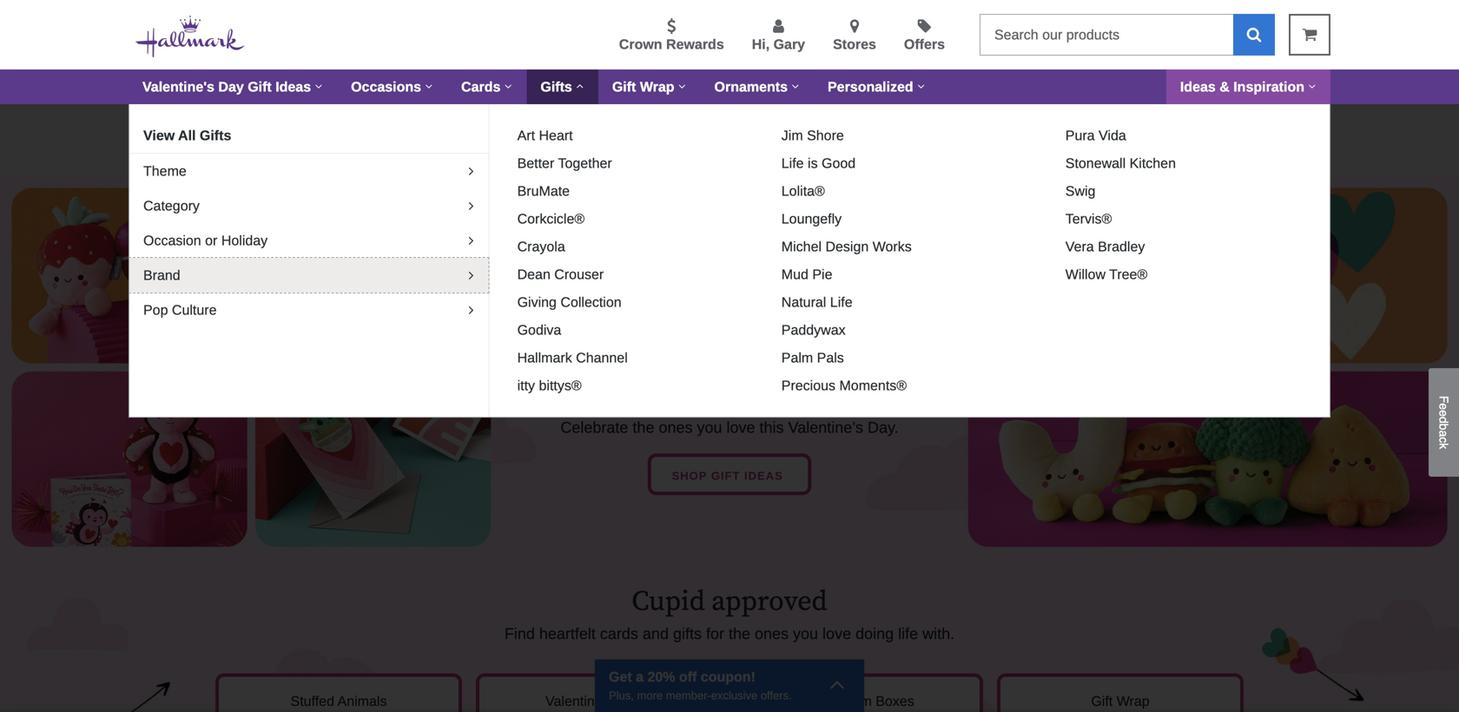 Task type: describe. For each thing, give the bounding box(es) containing it.
cupid approved find heartfelt cards and gifts for the ones you love doing life with.
[[505, 585, 955, 643]]

join
[[723, 146, 746, 160]]

life is good
[[782, 156, 856, 171]]

crown rewards link
[[619, 18, 724, 55]]

better
[[518, 156, 555, 171]]

view all gifts
[[143, 128, 231, 143]]

pie
[[813, 267, 833, 282]]

cupid approved banner
[[209, 585, 1251, 646]]

brand
[[143, 268, 180, 283]]

willow tree®
[[1066, 267, 1148, 282]]

on
[[637, 120, 652, 134]]

for inside 'cupid approved find heartfelt cards and gifts for the ones you love doing life with.'
[[706, 625, 725, 643]]

stonewall
[[1066, 156, 1126, 171]]

godiva link
[[511, 320, 569, 341]]

lolita®
[[782, 183, 825, 199]]

gifts inside tab list
[[200, 128, 231, 143]]

and
[[643, 625, 669, 643]]

0 horizontal spatial the
[[633, 419, 655, 437]]

1 e from the top
[[1438, 403, 1452, 410]]

1 to from the left
[[309, 120, 320, 134]]

get
[[324, 120, 343, 134]]

wrap inside "cupid approved" region
[[1117, 694, 1150, 709]]

this
[[760, 419, 784, 437]]

Search our products search field
[[980, 14, 1234, 56]]

occasions link
[[337, 70, 448, 104]]

cards inside cards link
[[461, 79, 501, 95]]

vera bradley
[[1066, 239, 1146, 255]]

sign
[[667, 146, 692, 160]]

channel
[[576, 350, 628, 366]]

palm pals link
[[775, 348, 851, 368]]

rewards.
[[759, 120, 814, 134]]

giving collection link
[[511, 292, 629, 313]]

wed.,
[[232, 120, 265, 134]]

pura
[[1066, 128, 1095, 143]]

details
[[299, 146, 341, 160]]

ornaments
[[715, 79, 788, 95]]

a inside button
[[1438, 431, 1452, 437]]

shore
[[807, 128, 844, 143]]

personalized
[[1094, 146, 1165, 160]]

tab list containing art heart
[[504, 118, 1317, 403]]

is
[[808, 156, 818, 171]]

all
[[178, 128, 196, 143]]

willow
[[1066, 267, 1106, 282]]

hallmark image
[[136, 16, 245, 57]]

celebrate the ones you love this valentine's day.
[[561, 419, 899, 437]]

get a 20% off coupon! plus, more member-exclusive offers.
[[609, 670, 792, 703]]

get
[[609, 670, 632, 685]]

hi, gary link
[[752, 18, 806, 55]]

valentine's cards
[[546, 694, 653, 709]]

stuffed animals link
[[216, 674, 462, 713]]

shop gift ideas
[[672, 470, 788, 483]]

send
[[965, 120, 995, 134]]

jim
[[782, 128, 804, 143]]

cupid approved image
[[0, 558, 1460, 713]]

coupon!
[[701, 670, 756, 685]]

cupid approved main content
[[0, 104, 1460, 713]]

valentine's inside menu bar
[[143, 79, 215, 95]]

d
[[1438, 417, 1452, 424]]

vera
[[1066, 239, 1095, 255]]

ideas & inspiration
[[1181, 79, 1305, 95]]

mud pie
[[782, 267, 833, 282]]

together
[[558, 156, 612, 171]]

tree®
[[1110, 267, 1148, 282]]

1 vertical spatial gift wrap link
[[998, 674, 1244, 713]]

sign in or join today
[[667, 146, 784, 160]]

corkcicle® link
[[511, 209, 592, 229]]

1 ideas from the left
[[276, 79, 311, 95]]

c
[[1438, 437, 1452, 443]]

godiva
[[518, 322, 562, 338]]

ideas & inspiration link
[[1167, 70, 1331, 104]]

0 vertical spatial day.
[[446, 120, 471, 134]]

kitchen
[[1130, 156, 1177, 171]]

them.
[[1273, 120, 1306, 134]]

cupid
[[632, 585, 705, 619]]

celebrate
[[561, 419, 629, 437]]

lolita® link
[[775, 181, 832, 202]]

life is good link
[[775, 153, 863, 174]]

0 vertical spatial gift wrap link
[[599, 70, 701, 104]]

natural life link
[[775, 292, 860, 313]]

works
[[873, 239, 912, 255]]

approved
[[712, 585, 828, 619]]

valentine's inside "cupid approved" region
[[546, 694, 612, 709]]

menu bar containing valentine's day gift ideas
[[129, 70, 1331, 104]]

mud pie link
[[775, 264, 840, 285]]

michel design works
[[782, 239, 912, 255]]

today
[[750, 146, 780, 160]]

shipping
[[580, 120, 634, 134]]

animals
[[338, 694, 387, 709]]

1 vertical spatial day.
[[868, 419, 899, 437]]

brumate link
[[511, 181, 577, 202]]

swig link
[[1059, 181, 1103, 202]]

gifts
[[673, 625, 702, 643]]

menu containing crown rewards
[[273, 15, 966, 55]]

2 horizontal spatial or
[[1136, 120, 1149, 134]]

search image
[[1248, 27, 1262, 42]]

off
[[679, 670, 697, 685]]

tab list containing view all gifts
[[129, 118, 489, 328]]

classroom
[[806, 694, 872, 709]]

category
[[143, 198, 200, 214]]

valentine's day gift ideas link
[[129, 70, 337, 104]]

paddywax link
[[775, 320, 853, 341]]

art heart link
[[511, 125, 580, 146]]

order by wed., feb. 7 to get it for valentine's day.
[[177, 120, 471, 134]]

1 horizontal spatial or
[[709, 146, 720, 160]]

k
[[1438, 443, 1452, 449]]

swig
[[1066, 183, 1096, 199]]

palm
[[782, 350, 814, 366]]

not
[[818, 120, 838, 134]]

crown inside cupid approved main content
[[716, 120, 755, 134]]

gift inside "cupid approved" region
[[1092, 694, 1113, 709]]

find
[[505, 625, 535, 643]]



Task type: locate. For each thing, give the bounding box(es) containing it.
2 with from the left
[[1039, 120, 1064, 134]]

banner containing crown rewards
[[0, 0, 1460, 418]]

michel design works link
[[775, 236, 919, 257]]

cards down get
[[616, 694, 653, 709]]

2 to from the left
[[1257, 120, 1269, 134]]

love left this
[[727, 419, 756, 437]]

e up b
[[1438, 410, 1452, 417]]

1 vertical spatial cards
[[616, 694, 653, 709]]

crown left rewards
[[619, 36, 663, 52]]

1 horizontal spatial gift wrap link
[[998, 674, 1244, 713]]

occasion or holiday
[[143, 233, 268, 249]]

valentine's down occasions link
[[377, 120, 442, 134]]

cupid approved region
[[0, 558, 1460, 713]]

inspiration
[[1234, 79, 1305, 95]]

1 horizontal spatial for
[[706, 625, 725, 643]]

gifts inside menu bar
[[541, 79, 573, 95]]

precious
[[782, 378, 836, 394]]

collection
[[561, 295, 622, 310]]

pura vida link
[[1059, 125, 1134, 146]]

1 vertical spatial valentine's
[[377, 120, 442, 134]]

cards left gifts link
[[461, 79, 501, 95]]

1 horizontal spatial cards
[[1168, 146, 1199, 160]]

gifts up free
[[541, 79, 573, 95]]

giving
[[518, 295, 557, 310]]

1 vertical spatial ones
[[755, 625, 789, 643]]

0 horizontal spatial gift wrap link
[[599, 70, 701, 104]]

a
[[842, 120, 849, 134], [999, 120, 1006, 134], [1438, 431, 1452, 437], [636, 670, 644, 685]]

0 horizontal spatial tab list
[[129, 118, 489, 328]]

gift wrap link
[[599, 70, 701, 104], [998, 674, 1244, 713]]

stores link
[[833, 18, 877, 55]]

1 horizontal spatial ideas
[[1181, 79, 1216, 95]]

member-
[[666, 690, 711, 703]]

1 horizontal spatial life
[[831, 295, 853, 310]]

day. down cards link
[[446, 120, 471, 134]]

shopping cart image
[[1303, 27, 1318, 42]]

a inside get a 20% off coupon! plus, more member-exclusive offers.
[[636, 670, 644, 685]]

crouser
[[555, 267, 604, 282]]

icon image left boxes
[[830, 672, 846, 696]]

wrap
[[640, 79, 675, 95], [1117, 694, 1150, 709]]

1 horizontal spatial shop
[[1061, 146, 1090, 160]]

0 horizontal spatial cards
[[600, 625, 639, 643]]

occasions
[[351, 79, 421, 95]]

cards link
[[448, 70, 527, 104]]

1 horizontal spatial you
[[793, 625, 819, 643]]

1 horizontal spatial valentine's
[[377, 120, 442, 134]]

0 horizontal spatial crown
[[619, 36, 663, 52]]

it
[[346, 120, 354, 134]]

love
[[727, 419, 756, 437], [823, 625, 852, 643]]

hallmark channel
[[518, 350, 628, 366]]

theme
[[143, 163, 187, 179]]

loungefly
[[782, 211, 842, 227]]

more
[[637, 690, 663, 703]]

icon image for details
[[341, 147, 349, 159]]

gift wrap inside "cupid approved" region
[[1092, 694, 1150, 709]]

0 vertical spatial shop
[[1061, 146, 1090, 160]]

or inside tab list
[[205, 233, 218, 249]]

0 horizontal spatial ideas
[[276, 79, 311, 95]]

1 vertical spatial valentine's
[[546, 694, 612, 709]]

1 vertical spatial shop
[[672, 470, 708, 483]]

personalized
[[828, 79, 914, 95]]

1 vertical spatial crown
[[716, 120, 755, 134]]

0 vertical spatial you
[[697, 419, 723, 437]]

wrap inside menu bar
[[640, 79, 675, 95]]

bradley
[[1099, 239, 1146, 255]]

2 horizontal spatial gift
[[1092, 694, 1113, 709]]

2 vertical spatial or
[[205, 233, 218, 249]]

heart
[[539, 128, 573, 143]]

0 vertical spatial the
[[633, 419, 655, 437]]

pals
[[817, 350, 844, 366]]

valentine's cards link
[[476, 674, 723, 713]]

shop for you
[[672, 470, 708, 483]]

to right 7
[[309, 120, 320, 134]]

icon image for sign in or join today
[[784, 147, 792, 159]]

e up d at bottom
[[1438, 403, 1452, 410]]

0 vertical spatial cards
[[1168, 146, 1199, 160]]

love inside 'cupid approved find heartfelt cards and gifts for the ones you love doing life with.'
[[823, 625, 852, 643]]

a up k
[[1438, 431, 1452, 437]]

2 ideas from the left
[[1181, 79, 1216, 95]]

a right not in the top right of the page
[[842, 120, 849, 134]]

banner
[[0, 0, 1460, 418]]

0 horizontal spatial to
[[309, 120, 320, 134]]

1 horizontal spatial to
[[1257, 120, 1269, 134]]

1 horizontal spatial day.
[[868, 419, 899, 437]]

1 horizontal spatial icon image
[[784, 147, 792, 159]]

0 horizontal spatial or
[[205, 233, 218, 249]]

feb.
[[269, 120, 295, 134]]

natural
[[782, 295, 827, 310]]

dean
[[518, 267, 551, 282]]

precious moments® link
[[775, 375, 914, 396]]

by
[[214, 120, 229, 134]]

the down approved
[[729, 625, 751, 643]]

1 horizontal spatial wrap
[[1117, 694, 1150, 709]]

0 horizontal spatial you
[[697, 419, 723, 437]]

love left doing
[[823, 625, 852, 643]]

1 horizontal spatial the
[[729, 625, 751, 643]]

mud
[[782, 267, 809, 282]]

1 vertical spatial love
[[823, 625, 852, 643]]

occasion
[[143, 233, 201, 249]]

0 vertical spatial love
[[727, 419, 756, 437]]

a left the card
[[999, 120, 1006, 134]]

ones up shop gift ideas
[[659, 419, 693, 437]]

order
[[177, 120, 211, 134]]

None search field
[[980, 14, 1276, 56]]

0 horizontal spatial cards
[[461, 79, 501, 95]]

life
[[899, 625, 919, 643]]

1 vertical spatial gift wrap
[[1092, 694, 1150, 709]]

ideas inside 'link'
[[1181, 79, 1216, 95]]

stonewall kitchen link
[[1059, 153, 1184, 174]]

valentine's inside cupid approved main content
[[377, 120, 442, 134]]

or right photo
[[1136, 120, 1149, 134]]

day. down moments® on the bottom of the page
[[868, 419, 899, 437]]

pop culture
[[143, 302, 217, 318]]

menu
[[273, 15, 966, 55]]

1 horizontal spatial with
[[1039, 120, 1064, 134]]

good
[[822, 156, 856, 171]]

2 tab list from the left
[[504, 118, 1317, 403]]

classroom boxes link
[[737, 674, 984, 713]]

in
[[696, 146, 705, 160]]

or right the in
[[709, 146, 720, 160]]

valentine's down precious in the bottom right of the page
[[789, 419, 864, 437]]

1 vertical spatial or
[[709, 146, 720, 160]]

cards down message
[[1168, 146, 1199, 160]]

1 vertical spatial gifts
[[200, 128, 231, 143]]

boxes
[[876, 694, 915, 709]]

your
[[1068, 120, 1095, 134]]

with
[[688, 120, 713, 134], [1039, 120, 1064, 134]]

you up the gift on the bottom of the page
[[697, 419, 723, 437]]

ones
[[659, 419, 693, 437], [755, 625, 789, 643]]

hi,
[[752, 36, 770, 52]]

1 horizontal spatial gifts
[[541, 79, 573, 95]]

giving collection
[[518, 295, 622, 310]]

exclusive
[[711, 690, 758, 703]]

gifts
[[541, 79, 573, 95], [200, 128, 231, 143]]

you inside 'cupid approved find heartfelt cards and gifts for the ones you love doing life with.'
[[793, 625, 819, 643]]

0 vertical spatial gift wrap
[[612, 79, 675, 95]]

free shipping on $30+ with crown rewards. not a member?
[[550, 120, 909, 134]]

hi, gary
[[752, 36, 806, 52]]

precious moments®
[[782, 378, 907, 394]]

loungefly link
[[775, 209, 849, 229]]

valentine's
[[143, 79, 215, 95], [377, 120, 442, 134]]

icon image down jim
[[784, 147, 792, 159]]

1 vertical spatial life
[[831, 295, 853, 310]]

willow tree® link
[[1059, 264, 1155, 285]]

1 horizontal spatial gift wrap
[[1092, 694, 1150, 709]]

0 vertical spatial valentine's
[[789, 419, 864, 437]]

send a card with your photo or message directly to them.
[[965, 120, 1306, 134]]

0 horizontal spatial with
[[688, 120, 713, 134]]

shop for with
[[1061, 146, 1090, 160]]

gifts right all
[[200, 128, 231, 143]]

1 horizontal spatial tab list
[[504, 118, 1317, 403]]

0 vertical spatial life
[[782, 156, 804, 171]]

1 horizontal spatial cards
[[616, 694, 653, 709]]

0 vertical spatial ones
[[659, 419, 693, 437]]

with right the card
[[1039, 120, 1064, 134]]

gift
[[712, 470, 741, 483]]

moments®
[[840, 378, 907, 394]]

ideas left & on the right top of the page
[[1181, 79, 1216, 95]]

1 horizontal spatial gift
[[612, 79, 636, 95]]

menu bar
[[129, 70, 1331, 104]]

0 horizontal spatial icon image
[[341, 147, 349, 159]]

art
[[518, 128, 535, 143]]

view
[[143, 128, 175, 143]]

$30+
[[656, 120, 684, 134]]

2 horizontal spatial icon image
[[830, 672, 846, 696]]

the right celebrate
[[633, 419, 655, 437]]

0 vertical spatial valentine's
[[143, 79, 215, 95]]

crayola link
[[511, 236, 572, 257]]

images of valentine's day better togethers, cards, and plushes on a light pink background with clouds image
[[0, 177, 1460, 558]]

1 tab list from the left
[[129, 118, 489, 328]]

itty bittys®
[[518, 378, 582, 394]]

0 vertical spatial or
[[1136, 120, 1149, 134]]

0 horizontal spatial wrap
[[640, 79, 675, 95]]

the inside 'cupid approved find heartfelt cards and gifts for the ones you love doing life with.'
[[729, 625, 751, 643]]

0 horizontal spatial life
[[782, 156, 804, 171]]

shop left the gift on the bottom of the page
[[672, 470, 708, 483]]

cards left and
[[600, 625, 639, 643]]

shop down pura
[[1061, 146, 1090, 160]]

1 horizontal spatial crown
[[716, 120, 755, 134]]

day
[[218, 79, 244, 95]]

crown up join
[[716, 120, 755, 134]]

hallmark
[[518, 350, 572, 366]]

brumate
[[518, 183, 570, 199]]

the
[[633, 419, 655, 437], [729, 625, 751, 643]]

stuffed
[[291, 694, 335, 709]]

for right gifts
[[706, 625, 725, 643]]

0 vertical spatial for
[[357, 120, 374, 134]]

0 horizontal spatial valentine's
[[143, 79, 215, 95]]

icon image down it
[[341, 147, 349, 159]]

you down approved
[[793, 625, 819, 643]]

0 vertical spatial crown
[[619, 36, 663, 52]]

0 horizontal spatial shop
[[672, 470, 708, 483]]

0 horizontal spatial gift
[[248, 79, 272, 95]]

shop
[[1061, 146, 1090, 160], [672, 470, 708, 483]]

1 vertical spatial you
[[793, 625, 819, 643]]

0 horizontal spatial day.
[[446, 120, 471, 134]]

0 vertical spatial cards
[[461, 79, 501, 95]]

1 vertical spatial cards
[[600, 625, 639, 643]]

ones down approved
[[755, 625, 789, 643]]

0 horizontal spatial love
[[727, 419, 756, 437]]

with up the in
[[688, 120, 713, 134]]

photo
[[1098, 120, 1133, 134]]

0 horizontal spatial for
[[357, 120, 374, 134]]

life down pie
[[831, 295, 853, 310]]

cards inside 'cupid approved find heartfelt cards and gifts for the ones you love doing life with.'
[[600, 625, 639, 643]]

0 horizontal spatial ones
[[659, 419, 693, 437]]

1 vertical spatial wrap
[[1117, 694, 1150, 709]]

0 horizontal spatial gifts
[[200, 128, 231, 143]]

valentine's up order
[[143, 79, 215, 95]]

icon image
[[341, 147, 349, 159], [784, 147, 792, 159], [830, 672, 846, 696]]

view all gifts link
[[129, 118, 489, 153]]

1 with from the left
[[688, 120, 713, 134]]

1 horizontal spatial valentine's
[[789, 419, 864, 437]]

1 horizontal spatial ones
[[755, 625, 789, 643]]

crown inside menu
[[619, 36, 663, 52]]

crayola
[[518, 239, 565, 255]]

valentine's down get
[[546, 694, 612, 709]]

0 horizontal spatial gift wrap
[[612, 79, 675, 95]]

ideas up 7
[[276, 79, 311, 95]]

cards inside valentine's cards link
[[616, 694, 653, 709]]

a right get
[[636, 670, 644, 685]]

vida
[[1099, 128, 1127, 143]]

or left holiday
[[205, 233, 218, 249]]

jim shore
[[782, 128, 844, 143]]

offers link
[[904, 18, 945, 55]]

0 horizontal spatial valentine's
[[546, 694, 612, 709]]

ones inside 'cupid approved find heartfelt cards and gifts for the ones you love doing life with.'
[[755, 625, 789, 643]]

2 e from the top
[[1438, 410, 1452, 417]]

1 horizontal spatial love
[[823, 625, 852, 643]]

0 vertical spatial wrap
[[640, 79, 675, 95]]

pura vida
[[1066, 128, 1127, 143]]

to left "them."
[[1257, 120, 1269, 134]]

for
[[357, 120, 374, 134], [706, 625, 725, 643]]

tab list
[[129, 118, 489, 328], [504, 118, 1317, 403]]

for right it
[[357, 120, 374, 134]]

0 vertical spatial gifts
[[541, 79, 573, 95]]

jim shore link
[[775, 125, 851, 146]]

gift wrap inside menu bar
[[612, 79, 675, 95]]

1 vertical spatial for
[[706, 625, 725, 643]]

1 vertical spatial the
[[729, 625, 751, 643]]

shop personalized cards
[[1061, 146, 1202, 160]]

stuffed animals
[[291, 694, 387, 709]]

life left is
[[782, 156, 804, 171]]



Task type: vqa. For each thing, say whether or not it's contained in the screenshot.
PIE
yes



